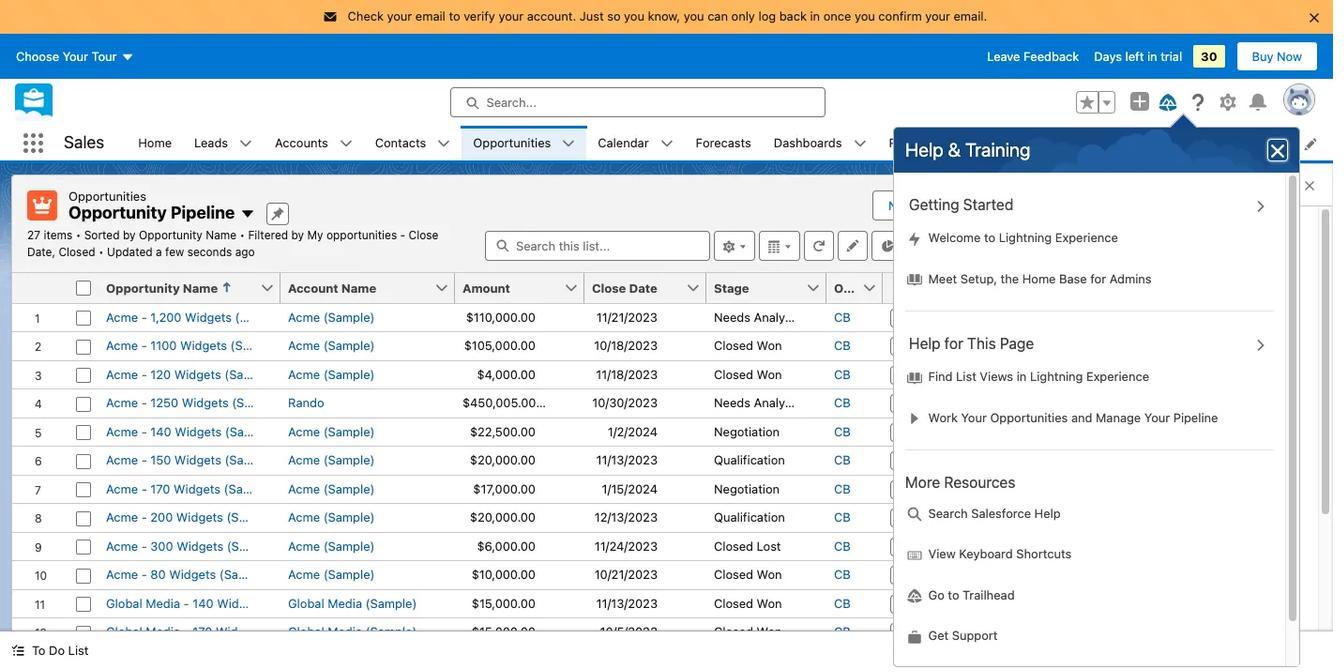 Task type: locate. For each thing, give the bounding box(es) containing it.
updated a few seconds ago
[[107, 244, 255, 259]]

search salesforce help link
[[894, 493, 1286, 534]]

- left 120
[[141, 366, 147, 381]]

140 up '150' at the left of the page
[[150, 424, 171, 439]]

7 cb from the top
[[834, 481, 851, 496]]

lost
[[757, 538, 781, 553]]

1 vertical spatial pipeline
[[1174, 410, 1219, 425]]

opportunities link
[[462, 126, 562, 160]]

just so you know information that you submit to the guidance panel can sometimes be transmitted to trailhead, which is hosted outside your salesforce org and subject to separate terms and conditions between you and salesforce. if you have an existing trailhead account associated with your work email, your in-progress and completed badges can sometimes be included.
[[998, 238, 1224, 441]]

manage inside work your opportunities and manage your pipeline link
[[1096, 410, 1141, 425]]

opportunity up sorted
[[69, 203, 167, 222]]

0 vertical spatial qualification
[[714, 452, 785, 467]]

account name button
[[281, 273, 435, 303]]

1 vertical spatial can
[[1087, 279, 1108, 294]]

trailhead inside just so you know information that you submit to the guidance panel can sometimes be transmitted to trailhead, which is hosted outside your salesforce org and subject to separate terms and conditions between you and salesforce. if you have an existing trailhead account associated with your work email, your in-progress and completed badges can sometimes be included.
[[1127, 371, 1179, 386]]

3 won from the top
[[757, 567, 782, 582]]

item number element
[[12, 273, 69, 304]]

leads list item
[[183, 126, 264, 160]]

close date button
[[585, 273, 686, 303]]

cb for 3rd cb link from the bottom
[[834, 567, 851, 582]]

- left 200
[[141, 510, 147, 525]]

0 vertical spatial for
[[1091, 271, 1107, 286]]

widgets for 1100
[[180, 338, 227, 353]]

help & training
[[906, 139, 1031, 160]]

needs for $450,005.00
[[714, 395, 751, 410]]

text default image inside go to trailhead "link"
[[907, 588, 923, 604]]

contacts
[[375, 135, 426, 150]]

0 horizontal spatial a
[[156, 244, 162, 259]]

2 vertical spatial manage
[[989, 535, 1060, 557]]

acme for 7th acme (sample) link from the top
[[288, 510, 320, 525]]

by
[[123, 228, 136, 242], [291, 228, 304, 242]]

1 horizontal spatial a
[[1105, 593, 1112, 608]]

- for acme - 80 widgets (sample)
[[141, 567, 147, 582]]

9 acme (sample) link from the top
[[288, 566, 375, 584]]

3 acme (sample) link from the top
[[288, 366, 375, 384]]

- up acme - 150 widgets (sample)
[[141, 424, 147, 439]]

the up is
[[1172, 261, 1191, 276]]

can
[[708, 8, 728, 23], [1087, 279, 1108, 294], [1043, 426, 1064, 441]]

1 horizontal spatial home
[[1023, 271, 1056, 286]]

acme - 170 widgets (sample)
[[106, 481, 275, 496]]

choose your tour
[[16, 48, 117, 63]]

27
[[27, 228, 40, 242]]

to right go
[[948, 587, 960, 602]]

1 closed won from the top
[[714, 338, 782, 353]]

1 qualification from the top
[[714, 452, 785, 467]]

opportunity inside button
[[106, 280, 180, 295]]

by left my
[[291, 228, 304, 242]]

2 global media (sample) from the top
[[288, 624, 417, 639]]

to down started
[[984, 230, 996, 245]]

an
[[1062, 371, 1076, 386]]

find list views in lightning experience link
[[894, 357, 1286, 397]]

just right account. on the left top
[[580, 8, 604, 23]]

0 horizontal spatial home
[[138, 135, 172, 150]]

list containing search salesforce help
[[894, 493, 1286, 669]]

acme for acme - 300 widgets (sample) link
[[106, 538, 138, 553]]

- left '150' at the left of the page
[[141, 452, 147, 467]]

0 horizontal spatial &
[[948, 139, 961, 160]]

qualification
[[714, 452, 785, 467], [714, 510, 785, 525]]

- inside "link"
[[141, 395, 147, 410]]

text default image inside "view keyboard shortcuts" link
[[907, 548, 923, 563]]

3 cb from the top
[[834, 366, 851, 381]]

2 won from the top
[[757, 366, 782, 381]]

won for 10/21/2023
[[757, 567, 782, 582]]

2 negotiation from the top
[[714, 481, 780, 496]]

text default image
[[438, 137, 451, 150], [562, 137, 576, 150], [241, 207, 256, 222], [907, 588, 923, 604], [11, 644, 24, 657]]

negotiation for 1/2/2024
[[714, 424, 780, 439]]

salesforce inside help & training dialog
[[972, 505, 1031, 520]]

6 acme (sample) link from the top
[[288, 480, 375, 498]]

acme (sample) link for $17,000.00
[[288, 480, 375, 498]]

acme (sample) for $4,000.00
[[288, 366, 375, 381]]

to
[[32, 643, 46, 658]]

salesforce down which
[[1114, 316, 1174, 331]]

widgets for 150
[[174, 452, 221, 467]]

opportunity pipeline status
[[27, 228, 439, 259]]

cb for fifth cb link
[[834, 424, 851, 439]]

needs for $110,000.00
[[714, 309, 751, 324]]

(sample) inside "acme - 120 widgets (sample)" link
[[225, 366, 276, 381]]

(sample) inside "acme - 200 widgets (sample)" link
[[227, 510, 278, 525]]

close up 11/21/2023
[[592, 280, 626, 295]]

- down acme - 150 widgets (sample) "link"
[[141, 481, 147, 496]]

stage
[[714, 280, 749, 295]]

5 cb from the top
[[834, 424, 851, 439]]

0 vertical spatial home
[[138, 135, 172, 150]]

3 cb link from the top
[[834, 366, 851, 384]]

a left lead in the right bottom of the page
[[1105, 593, 1112, 608]]

acme - 300 widgets (sample)
[[106, 538, 278, 553]]

170 down '150' at the left of the page
[[150, 481, 170, 496]]

& up convert
[[1165, 535, 1179, 557]]

status
[[989, 629, 1289, 669]]

text default image inside help for this page button
[[1254, 339, 1267, 352]]

go to trailhead link
[[894, 575, 1286, 616]]

1 needs from the top
[[714, 309, 751, 324]]

text default image left to
[[11, 644, 24, 657]]

1 horizontal spatial can
[[1043, 426, 1064, 441]]

progress
[[1079, 407, 1129, 422]]

item number image
[[12, 273, 69, 303]]

acme - 140 widgets (sample) link
[[106, 423, 276, 441]]

1 acme (sample) link from the top
[[288, 308, 375, 327]]

and right org
[[1199, 316, 1220, 331]]

0 vertical spatial global media (sample) link
[[288, 595, 417, 613]]

can left the only
[[708, 8, 728, 23]]

1 vertical spatial help
[[909, 335, 941, 352]]

a left few
[[156, 244, 162, 259]]

cell inside opportunity pipeline grid
[[69, 273, 99, 304]]

1 horizontal spatial the
[[1172, 261, 1191, 276]]

4 cb from the top
[[834, 395, 851, 410]]

cb for 12th cb link from the bottom
[[834, 309, 851, 324]]

opportunity pipeline|opportunities|list view element
[[11, 175, 947, 669]]

12 cb from the top
[[834, 624, 851, 639]]

acme inside "link"
[[106, 395, 138, 410]]

global media (sample) for 1st global media (sample) link from the bottom of the opportunity pipeline grid
[[288, 624, 417, 639]]

2 cb from the top
[[834, 338, 851, 353]]

widgets down global media - 140 widgets (sample) link
[[216, 624, 263, 639]]

12 cb link from the top
[[834, 623, 851, 641]]

1 negotiation from the top
[[714, 424, 780, 439]]

experience inside welcome to lightning experience link
[[1056, 230, 1119, 245]]

action image
[[883, 273, 932, 303]]

experience inside find list views in lightning experience link
[[1087, 369, 1150, 384]]

1 horizontal spatial &
[[1134, 176, 1145, 193]]

1 vertical spatial home
[[1023, 271, 1056, 286]]

transmitted
[[998, 297, 1063, 313]]

4 closed won from the top
[[714, 595, 782, 610]]

can up trailhead,
[[1087, 279, 1108, 294]]

acme for acme (sample) link corresponding to $6,000.00
[[288, 538, 320, 553]]

widgets down 'acme - 140 widgets (sample)' link
[[174, 452, 221, 467]]

$20,000.00 down $22,500.00 at the left bottom of the page
[[470, 452, 536, 467]]

1 vertical spatial experience
[[1087, 369, 1150, 384]]

opportunity for name
[[106, 280, 180, 295]]

9 cb link from the top
[[834, 537, 851, 556]]

so
[[607, 8, 621, 23], [1033, 238, 1050, 255]]

4 cb link from the top
[[834, 394, 851, 412]]

0 horizontal spatial close
[[409, 228, 439, 242]]

manage your leads & opportunities up "create"
[[989, 535, 1179, 580]]

new button
[[874, 191, 929, 220]]

2 horizontal spatial &
[[1165, 535, 1179, 557]]

1 cb from the top
[[834, 309, 851, 324]]

you right if
[[1008, 371, 1029, 386]]

sometimes down progress
[[1067, 426, 1129, 441]]

2 needs from the top
[[714, 395, 751, 410]]

1 horizontal spatial pipeline
[[1174, 410, 1219, 425]]

your right verify
[[499, 8, 524, 23]]

acme - 300 widgets (sample) link
[[106, 537, 278, 556]]

your left tour
[[63, 48, 88, 63]]

1 vertical spatial salesforce
[[972, 505, 1031, 520]]

closed inside 27 items • sorted by opportunity name • filtered by my opportunities - close date, closed •
[[59, 244, 95, 259]]

just
[[580, 8, 604, 23], [998, 238, 1030, 255]]

widgets down 'opportunity name' element
[[185, 309, 232, 324]]

the
[[1172, 261, 1191, 276], [1001, 271, 1019, 286]]

few
[[165, 244, 184, 259]]

and down with
[[1132, 407, 1153, 422]]

by up the updated
[[123, 228, 136, 242]]

0 horizontal spatial can
[[708, 8, 728, 23]]

0 horizontal spatial pipeline
[[171, 203, 235, 222]]

0 vertical spatial 170
[[150, 481, 170, 496]]

1 by from the left
[[123, 228, 136, 242]]

5 acme (sample) from the top
[[288, 481, 375, 496]]

trial
[[1161, 48, 1183, 63]]

1 vertical spatial $20,000.00
[[470, 510, 536, 525]]

media inside global media - 170 widgets (sample) link
[[146, 624, 180, 639]]

3 closed won from the top
[[714, 567, 782, 582]]

global media (sample) link
[[288, 595, 417, 613], [288, 623, 417, 641]]

opportunity up 1,200
[[106, 280, 180, 295]]

more
[[906, 474, 941, 491]]

0 horizontal spatial just
[[580, 8, 604, 23]]

view
[[929, 546, 956, 561]]

manage down with
[[1096, 410, 1141, 425]]

10 cb from the top
[[834, 567, 851, 582]]

search...
[[487, 94, 537, 109]]

acme for "acme - 200 widgets (sample)" link
[[106, 510, 138, 525]]

0 vertical spatial pipeline
[[171, 203, 235, 222]]

group
[[1076, 91, 1116, 113]]

started
[[964, 196, 1014, 213]]

1 global media (sample) link from the top
[[288, 595, 417, 613]]

1 11/13/2023 from the top
[[596, 452, 658, 467]]

experience up with
[[1087, 369, 1150, 384]]

1 horizontal spatial for
[[1091, 271, 1107, 286]]

and right lead in the right bottom of the page
[[1142, 593, 1164, 608]]

text default image left the calendar link
[[562, 137, 576, 150]]

you down the terms
[[1112, 352, 1133, 367]]

1 vertical spatial 170
[[193, 624, 213, 639]]

- for acme - 300 widgets (sample)
[[141, 538, 147, 553]]

0 vertical spatial negotiation
[[714, 424, 780, 439]]

cb for 1st cb link from the bottom
[[834, 624, 851, 639]]

2 acme (sample) from the top
[[288, 366, 375, 381]]

acme - 140 widgets (sample)
[[106, 424, 276, 439]]

that
[[1066, 261, 1088, 276]]

opportunity up few
[[139, 228, 203, 242]]

closed won for 11/13/2023
[[714, 595, 782, 610]]

trailhead up work
[[1127, 371, 1179, 386]]

1 vertical spatial opportunity
[[139, 228, 203, 242]]

help up "getting"
[[906, 139, 944, 160]]

pipeline up included.
[[1174, 410, 1219, 425]]

4 acme (sample) from the top
[[288, 452, 375, 467]]

2 horizontal spatial can
[[1087, 279, 1108, 294]]

1 vertical spatial manage
[[1096, 410, 1141, 425]]

dashboards
[[774, 135, 842, 150]]

- for acme - 150 widgets (sample)
[[141, 452, 147, 467]]

None search field
[[485, 230, 710, 260]]

6 cb from the top
[[834, 452, 851, 467]]

0 vertical spatial a
[[156, 244, 162, 259]]

in down conditions
[[1017, 369, 1027, 384]]

account name element
[[281, 273, 466, 304]]

resources
[[944, 474, 1016, 491]]

5 cb link from the top
[[834, 423, 851, 441]]

can down in-
[[1043, 426, 1064, 441]]

analysis for $110,000.00
[[754, 309, 801, 324]]

2 acme (sample) link from the top
[[288, 337, 375, 355]]

cb for fourth cb link from the top
[[834, 395, 851, 410]]

to down "outside"
[[1043, 334, 1054, 349]]

& left training
[[948, 139, 961, 160]]

0 vertical spatial opportunity
[[69, 203, 167, 222]]

(sample) inside acme - 300 widgets (sample) link
[[227, 538, 278, 553]]

acme for acme - 170 widgets (sample) "link"
[[106, 481, 138, 496]]

into
[[1247, 593, 1268, 608]]

0 horizontal spatial trailhead
[[963, 587, 1015, 602]]

acme (sample) for $105,000.00
[[288, 338, 375, 353]]

1 acme (sample) from the top
[[288, 338, 375, 353]]

can for know
[[1087, 279, 1108, 294]]

0 vertical spatial analysis
[[754, 309, 801, 324]]

11/13/2023
[[596, 452, 658, 467], [596, 595, 658, 610]]

cell
[[69, 273, 99, 304]]

action element
[[883, 273, 932, 304]]

just inside just so you know information that you submit to the guidance panel can sometimes be transmitted to trailhead, which is hosted outside your salesforce org and subject to separate terms and conditions between you and salesforce. if you have an existing trailhead account associated with your work email, your in-progress and completed badges can sometimes be included.
[[998, 238, 1030, 255]]

0 vertical spatial be
[[1177, 279, 1191, 294]]

• up ago
[[240, 228, 245, 242]]

9 cb from the top
[[834, 538, 851, 553]]

choose
[[16, 48, 59, 63]]

0 vertical spatial needs
[[714, 309, 751, 324]]

text default image inside welcome to lightning experience link
[[907, 231, 923, 246]]

help for help & training
[[906, 139, 944, 160]]

0 vertical spatial list
[[956, 369, 977, 384]]

acme (sample) for $20,000.00
[[288, 452, 375, 467]]

home left leads link
[[138, 135, 172, 150]]

5 acme (sample) link from the top
[[288, 451, 375, 470]]

completed
[[1157, 407, 1217, 422]]

$4,000.00
[[477, 366, 536, 381]]

media inside global media - 140 widgets (sample) link
[[146, 595, 180, 610]]

sometimes
[[1111, 279, 1173, 294], [1067, 426, 1129, 441]]

2 closed won from the top
[[714, 366, 782, 381]]

leads right home link
[[194, 135, 228, 150]]

1 horizontal spatial in
[[1017, 369, 1027, 384]]

- left 1,200
[[141, 309, 147, 324]]

- left 80
[[141, 567, 147, 582]]

1 horizontal spatial just
[[998, 238, 1030, 255]]

and inside work your opportunities and manage your pipeline link
[[1072, 410, 1093, 425]]

quotes link
[[969, 126, 1033, 160]]

acme for acme - 150 widgets (sample) "link"
[[106, 452, 138, 467]]

widgets down acme - 170 widgets (sample) "link"
[[176, 510, 223, 525]]

text default image inside contacts list item
[[438, 137, 451, 150]]

- right opportunities
[[400, 228, 406, 242]]

8 acme (sample) from the top
[[288, 567, 375, 582]]

1 vertical spatial needs analysis
[[714, 395, 801, 410]]

1 vertical spatial list
[[68, 643, 89, 658]]

needs analysis for $110,000.00
[[714, 309, 801, 324]]

3 acme (sample) from the top
[[288, 424, 375, 439]]

1 vertical spatial negotiation
[[714, 481, 780, 496]]

Search Opportunity Pipeline list view. search field
[[485, 230, 710, 260]]

0 vertical spatial &
[[948, 139, 961, 160]]

1 needs analysis from the top
[[714, 309, 801, 324]]

help up shortcuts
[[1035, 505, 1061, 520]]

widgets down "acme - 120 widgets (sample)" link
[[182, 395, 229, 410]]

0 vertical spatial $15,000.00
[[472, 595, 536, 610]]

be left included.
[[1132, 426, 1146, 441]]

1 vertical spatial be
[[1132, 426, 1146, 441]]

2 global media (sample) link from the top
[[288, 623, 417, 641]]

1 vertical spatial leads
[[1090, 176, 1130, 193]]

in right "back"
[[810, 8, 820, 23]]

1/2/2024
[[608, 424, 658, 439]]

0 vertical spatial 11/13/2023
[[596, 452, 658, 467]]

1 vertical spatial &
[[1134, 176, 1145, 193]]

widgets down "acme - 200 widgets (sample)" link
[[177, 538, 224, 553]]

home up transmitted
[[1023, 271, 1056, 286]]

feedback
[[1024, 48, 1079, 63]]

name for opportunity name
[[183, 280, 218, 295]]

6 cb link from the top
[[834, 451, 851, 470]]

1 horizontal spatial list
[[956, 369, 977, 384]]

0 vertical spatial help
[[906, 139, 944, 160]]

(sample) inside 'acme - 140 widgets (sample)' link
[[225, 424, 276, 439]]

acme (sample) for $6,000.00
[[288, 538, 375, 553]]

2 horizontal spatial in
[[1148, 48, 1158, 63]]

experience up that in the right top of the page
[[1056, 230, 1119, 245]]

leads down search salesforce help link
[[1108, 535, 1161, 557]]

widgets down the acme - 1,200 widgets (sample) link
[[180, 338, 227, 353]]

in
[[810, 8, 820, 23], [1148, 48, 1158, 63], [1017, 369, 1027, 384]]

your down search salesforce help link
[[1064, 535, 1104, 557]]

admins
[[1110, 271, 1152, 286]]

1 vertical spatial global media (sample) link
[[288, 623, 417, 641]]

2 analysis from the top
[[754, 395, 801, 410]]

widgets down acme - 150 widgets (sample) "link"
[[174, 481, 221, 496]]

sometimes down the submit at the top right of page
[[1111, 279, 1173, 294]]

1 horizontal spatial trailhead
[[1127, 371, 1179, 386]]

to do list
[[32, 643, 89, 658]]

know
[[1084, 238, 1123, 255]]

text default image inside calendar list item
[[660, 137, 673, 150]]

8 cb from the top
[[834, 510, 851, 525]]

manage
[[997, 176, 1051, 193], [1096, 410, 1141, 425], [989, 535, 1060, 557]]

for inside button
[[945, 335, 964, 352]]

forecasts
[[696, 135, 752, 150]]

experience
[[1056, 230, 1119, 245], [1087, 369, 1150, 384]]

quotes list item
[[969, 126, 1057, 160]]

0 horizontal spatial so
[[607, 8, 621, 23]]

1 global media (sample) from the top
[[288, 595, 417, 610]]

the right 'setup,'
[[1001, 271, 1019, 286]]

list inside button
[[68, 643, 89, 658]]

acme (sample) link for $10,000.00
[[288, 566, 375, 584]]

name up the acme - 1,200 widgets (sample) link
[[183, 280, 218, 295]]

and inside learn how to create a lead and convert leads into opportunities.
[[1142, 593, 1164, 608]]

global for 2nd global media (sample) link from the bottom of the opportunity pipeline grid
[[288, 595, 324, 610]]

0 horizontal spatial 170
[[150, 481, 170, 496]]

new
[[889, 198, 914, 213]]

acme for acme (sample) link corresponding to $10,000.00
[[288, 567, 320, 582]]

email.
[[954, 8, 988, 23]]

work your opportunities and manage your pipeline link
[[894, 397, 1286, 438]]

lightning up associated
[[1030, 369, 1083, 384]]

$20,000.00 down the $17,000.00
[[470, 510, 536, 525]]

name right account at the left of page
[[341, 280, 376, 295]]

training
[[966, 139, 1031, 160]]

name up seconds
[[206, 228, 237, 242]]

left
[[1126, 48, 1144, 63]]

11/13/2023 down 10/21/2023
[[596, 595, 658, 610]]

widgets for 120
[[174, 366, 221, 381]]

2 vertical spatial leads
[[1108, 535, 1161, 557]]

0 horizontal spatial salesforce
[[972, 505, 1031, 520]]

1 vertical spatial a
[[1105, 593, 1112, 608]]

2 $20,000.00 from the top
[[470, 510, 536, 525]]

2 vertical spatial help
[[1035, 505, 1061, 520]]

11 cb from the top
[[834, 595, 851, 610]]

you right the 'once'
[[855, 8, 875, 23]]

0 vertical spatial manage
[[997, 176, 1051, 193]]

300
[[150, 538, 173, 553]]

1 vertical spatial trailhead
[[963, 587, 1015, 602]]

2 needs analysis from the top
[[714, 395, 801, 410]]

0 horizontal spatial in
[[810, 8, 820, 23]]

0 horizontal spatial by
[[123, 228, 136, 242]]

1 vertical spatial qualification
[[714, 510, 785, 525]]

getting started button
[[894, 195, 1286, 214]]

name inside button
[[183, 280, 218, 295]]

help inside help for this page button
[[909, 335, 941, 352]]

1 horizontal spatial so
[[1033, 238, 1050, 255]]

1 horizontal spatial by
[[291, 228, 304, 242]]

accounts
[[275, 135, 328, 150]]

org
[[1177, 316, 1196, 331]]

global for global media - 170 widgets (sample) link
[[106, 624, 142, 639]]

0 vertical spatial $20,000.00
[[470, 452, 536, 467]]

0 vertical spatial leads
[[194, 135, 228, 150]]

global for global media - 140 widgets (sample) link
[[106, 595, 142, 610]]

leads up getting started button
[[1090, 176, 1130, 193]]

subject
[[998, 334, 1039, 349]]

- left 1250
[[141, 395, 147, 410]]

text default image
[[239, 137, 253, 150], [339, 137, 353, 150], [660, 137, 673, 150], [854, 137, 867, 150], [1254, 200, 1267, 213], [907, 231, 923, 246], [907, 272, 923, 287], [1254, 339, 1267, 352], [907, 370, 923, 385], [907, 411, 923, 426], [907, 507, 923, 522], [907, 548, 923, 563], [907, 629, 923, 644]]

widgets down acme - 1250 widgets (sample) "link"
[[175, 424, 222, 439]]

help inside search salesforce help link
[[1035, 505, 1061, 520]]

text default image up filtered
[[241, 207, 256, 222]]

0 vertical spatial trailhead
[[1127, 371, 1179, 386]]

acme for acme (sample) link related to $17,000.00
[[288, 481, 320, 496]]

global for 1st global media (sample) link from the bottom of the opportunity pipeline grid
[[288, 624, 324, 639]]

acme for acme (sample) link corresponding to $4,000.00
[[288, 366, 320, 381]]

1 $20,000.00 from the top
[[470, 452, 536, 467]]

11/13/2023 for closed won
[[596, 595, 658, 610]]

- down global media - 140 widgets (sample) link
[[184, 624, 189, 639]]

text default image inside search salesforce help link
[[907, 507, 923, 522]]

1 horizontal spatial salesforce
[[1114, 316, 1174, 331]]

a inside opportunity pipeline|opportunities|list view element
[[156, 244, 162, 259]]

ago
[[235, 244, 255, 259]]

list right do
[[68, 643, 89, 658]]

widgets for 300
[[177, 538, 224, 553]]

opportunity for pipeline
[[69, 203, 167, 222]]

closed won for 11/18/2023
[[714, 366, 782, 381]]

global media - 140 widgets (sample)
[[106, 595, 319, 610]]

1 horizontal spatial 140
[[193, 595, 214, 610]]

$22,500.00
[[470, 424, 536, 439]]

to inside learn how to create a lead and convert leads into opportunities.
[[1051, 593, 1063, 608]]

a
[[156, 244, 162, 259], [1105, 593, 1112, 608]]

• down sorted
[[99, 244, 104, 259]]

4 won from the top
[[757, 595, 782, 610]]

1 analysis from the top
[[754, 309, 801, 324]]

widgets down acme - 1100 widgets (sample) link
[[174, 366, 221, 381]]

global media - 170 widgets (sample) link
[[106, 623, 318, 641]]

view keyboard shortcuts
[[929, 546, 1072, 561]]

list
[[127, 126, 1334, 160], [894, 218, 1286, 299], [894, 357, 1286, 438], [894, 493, 1286, 669]]

1 vertical spatial so
[[1033, 238, 1050, 255]]

2 11/13/2023 from the top
[[596, 595, 658, 610]]

(sample) inside acme - 80 widgets (sample) link
[[219, 567, 271, 582]]

your
[[387, 8, 412, 23], [499, 8, 524, 23], [926, 8, 951, 23], [1085, 316, 1110, 331], [1138, 389, 1164, 404], [1035, 407, 1060, 422]]

text default image inside the opportunities list item
[[562, 137, 576, 150]]

leads link
[[183, 126, 239, 160]]

1 vertical spatial close
[[592, 280, 626, 295]]

8 acme (sample) link from the top
[[288, 537, 375, 556]]

0 vertical spatial 140
[[150, 424, 171, 439]]

0 horizontal spatial be
[[1132, 426, 1146, 441]]

none search field inside opportunity pipeline|opportunities|list view element
[[485, 230, 710, 260]]

widgets inside "link"
[[182, 395, 229, 410]]

acme (sample) link for $105,000.00
[[288, 337, 375, 355]]

home link
[[127, 126, 183, 160]]

widgets for 1250
[[182, 395, 229, 410]]

leads inside manage your leads & opportunities
[[1108, 535, 1161, 557]]

acme for acme - 1100 widgets (sample) link
[[106, 338, 138, 353]]

0 vertical spatial lightning
[[999, 230, 1052, 245]]

your inside popup button
[[63, 48, 88, 63]]

2 vertical spatial opportunity
[[106, 280, 180, 295]]

analysis for $450,005.00
[[754, 395, 801, 410]]

0 horizontal spatial for
[[945, 335, 964, 352]]

0 vertical spatial can
[[708, 8, 728, 23]]

1 vertical spatial just
[[998, 238, 1030, 255]]

10/30/2023
[[592, 395, 658, 410]]

name inside button
[[341, 280, 376, 295]]

closed for 10/18/2023
[[714, 338, 754, 353]]

your left in-
[[1035, 407, 1060, 422]]

opportunity inside 27 items • sorted by opportunity name • filtered by my opportunities - close date, closed •
[[139, 228, 203, 242]]

cb for 5th cb link from the bottom of the opportunity pipeline grid
[[834, 510, 851, 525]]

closed for 11/13/2023
[[714, 595, 754, 610]]

closed won
[[714, 338, 782, 353], [714, 366, 782, 381], [714, 567, 782, 582], [714, 595, 782, 610], [714, 624, 782, 639]]

close date element
[[585, 273, 718, 304]]

amount element
[[455, 273, 596, 304]]

(sample) inside acme - 150 widgets (sample) "link"
[[225, 452, 276, 467]]

1 vertical spatial 140
[[193, 595, 214, 610]]

lightning up information
[[999, 230, 1052, 245]]

$6,000.00
[[477, 538, 536, 553]]

1 vertical spatial for
[[945, 335, 964, 352]]

7 acme (sample) from the top
[[288, 538, 375, 553]]

4 acme (sample) link from the top
[[288, 423, 375, 441]]

stage element
[[707, 273, 838, 304]]

help up find
[[909, 335, 941, 352]]

in right left
[[1148, 48, 1158, 63]]

acme (sample) for $10,000.00
[[288, 567, 375, 582]]

calendar
[[598, 135, 649, 150]]

widgets down acme - 300 widgets (sample) link
[[169, 567, 216, 582]]

- inside 27 items • sorted by opportunity name • filtered by my opportunities - close date, closed •
[[400, 228, 406, 242]]

0 horizontal spatial the
[[1001, 271, 1019, 286]]

0 vertical spatial experience
[[1056, 230, 1119, 245]]

buy
[[1252, 48, 1274, 63]]

manage down search salesforce help
[[989, 535, 1060, 557]]

needs
[[714, 309, 751, 324], [714, 395, 751, 410]]

acme for acme (sample) link corresponding to $22,500.00
[[288, 424, 320, 439]]

$20,000.00
[[470, 452, 536, 467], [470, 510, 536, 525]]

1 won from the top
[[757, 338, 782, 353]]

help for help for this page
[[909, 335, 941, 352]]



Task type: describe. For each thing, give the bounding box(es) containing it.
views
[[980, 369, 1014, 384]]

you down "know"
[[1092, 261, 1112, 276]]

your right work
[[961, 410, 987, 425]]

text default image inside get support link
[[907, 629, 923, 644]]

closed for 11/18/2023
[[714, 366, 754, 381]]

$10,000.00
[[472, 567, 536, 582]]

0 horizontal spatial •
[[76, 228, 81, 242]]

your left email.
[[926, 8, 951, 23]]

1 vertical spatial lightning
[[1030, 369, 1083, 384]]

1 vertical spatial manage your leads & opportunities
[[989, 535, 1179, 580]]

acme for acme - 1250 widgets (sample) "link"
[[106, 395, 138, 410]]

to inside "link"
[[948, 587, 960, 602]]

lead
[[1115, 593, 1139, 608]]

1 horizontal spatial be
[[1177, 279, 1191, 294]]

acme - 80 widgets (sample) link
[[106, 566, 271, 584]]

guidance
[[998, 279, 1050, 294]]

2 cb link from the top
[[834, 337, 851, 355]]

11/18/2023
[[596, 366, 658, 381]]

your down trailhead,
[[1085, 316, 1110, 331]]

so inside just so you know information that you submit to the guidance panel can sometimes be transmitted to trailhead, which is hosted outside your salesforce org and subject to separate terms and conditions between you and salesforce. if you have an existing trailhead account associated with your work email, your in-progress and completed badges can sometimes be included.
[[1033, 238, 1050, 255]]

page
[[1000, 335, 1034, 352]]

$17,000.00
[[473, 481, 536, 496]]

text default image inside leads list item
[[239, 137, 253, 150]]

- for acme - 1,200 widgets (sample) acme (sample)
[[141, 309, 147, 324]]

find list views in lightning experience
[[929, 369, 1150, 384]]

keyboard
[[959, 546, 1013, 561]]

(sample) inside acme - 1250 widgets (sample) "link"
[[232, 395, 283, 410]]

name inside 27 items • sorted by opportunity name • filtered by my opportunities - close date, closed •
[[206, 228, 237, 242]]

list containing home
[[127, 126, 1334, 160]]

won for 10/18/2023
[[757, 338, 782, 353]]

work
[[929, 410, 958, 425]]

list containing welcome to lightning experience
[[894, 218, 1286, 299]]

and down the terms
[[1136, 352, 1157, 367]]

to down panel
[[1066, 297, 1078, 313]]

know,
[[648, 8, 681, 23]]

can for to
[[708, 8, 728, 23]]

leads inside list item
[[194, 135, 228, 150]]

in inside dialog
[[1017, 369, 1027, 384]]

8 cb link from the top
[[834, 509, 851, 527]]

0 horizontal spatial 140
[[150, 424, 171, 439]]

log
[[759, 8, 776, 23]]

getting
[[909, 196, 960, 213]]

2 by from the left
[[291, 228, 304, 242]]

stage button
[[707, 273, 806, 303]]

updated
[[107, 244, 153, 259]]

to right the submit at the top right of page
[[1157, 261, 1169, 276]]

closed won for 10/18/2023
[[714, 338, 782, 353]]

search salesforce help
[[929, 505, 1061, 520]]

acme - 170 widgets (sample) link
[[106, 480, 275, 498]]

acme - 1250 widgets (sample) link
[[106, 394, 283, 412]]

acme for acme - 80 widgets (sample) link
[[106, 567, 138, 582]]

the inside just so you know information that you submit to the guidance panel can sometimes be transmitted to trailhead, which is hosted outside your salesforce org and subject to separate terms and conditions between you and salesforce. if you have an existing trailhead account associated with your work email, your in-progress and completed badges can sometimes be included.
[[1172, 261, 1191, 276]]

help & training dialog
[[894, 128, 1300, 669]]

acme (sample) link for $6,000.00
[[288, 537, 375, 556]]

close inside button
[[592, 280, 626, 295]]

widgets for 200
[[176, 510, 223, 525]]

opportunity pipeline grid
[[12, 273, 932, 669]]

this
[[968, 335, 996, 352]]

reports
[[889, 135, 934, 150]]

opportunity name button
[[99, 273, 260, 303]]

2 qualification from the top
[[714, 510, 785, 525]]

0 vertical spatial in
[[810, 8, 820, 23]]

for inside "link"
[[1091, 271, 1107, 286]]

acme - 200 widgets (sample)
[[106, 510, 278, 525]]

text default image inside accounts list item
[[339, 137, 353, 150]]

with
[[1111, 389, 1135, 404]]

accounts list item
[[264, 126, 364, 160]]

terms
[[1111, 334, 1143, 349]]

12/13/2023
[[595, 510, 658, 525]]

back
[[780, 8, 807, 23]]

1 vertical spatial sometimes
[[1067, 426, 1129, 441]]

closed lost
[[714, 538, 781, 553]]

dashboards list item
[[763, 126, 878, 160]]

accounts link
[[264, 126, 339, 160]]

your right with
[[1138, 389, 1164, 404]]

account.
[[527, 8, 576, 23]]

(sample) inside acme - 170 widgets (sample) "link"
[[224, 481, 275, 496]]

acme (sample) link for $110,000.00
[[288, 308, 375, 327]]

acme (sample) link for $20,000.00
[[288, 451, 375, 470]]

acme for $20,000.00's acme (sample) link
[[288, 452, 320, 467]]

get support
[[929, 628, 998, 643]]

included.
[[1150, 426, 1202, 441]]

acme (sample) link for $22,500.00
[[288, 423, 375, 441]]

11/13/2023 for qualification
[[596, 452, 658, 467]]

and right the terms
[[1147, 334, 1168, 349]]

- for acme - 140 widgets (sample)
[[141, 424, 147, 439]]

widgets for 80
[[169, 567, 216, 582]]

- for acme - 120 widgets (sample)
[[141, 366, 147, 381]]

10/18/2023
[[594, 338, 658, 353]]

text default image inside the dashboards list item
[[854, 137, 867, 150]]

11 cb link from the top
[[834, 595, 851, 613]]

salesforce inside just so you know information that you submit to the guidance panel can sometimes be transmitted to trailhead, which is hosted outside your salesforce org and subject to separate terms and conditions between you and salesforce. if you have an existing trailhead account associated with your work email, your in-progress and completed badges can sometimes be included.
[[1114, 316, 1174, 331]]

your up included.
[[1145, 410, 1170, 425]]

now
[[1277, 48, 1303, 63]]

is
[[1177, 297, 1186, 313]]

0 vertical spatial manage your leads & opportunities
[[997, 176, 1242, 193]]

seconds
[[187, 244, 232, 259]]

$105,000.00
[[464, 338, 536, 353]]

won for 11/18/2023
[[757, 366, 782, 381]]

- for acme - 1100 widgets (sample)
[[141, 338, 147, 353]]

you left know, at top
[[624, 8, 645, 23]]

acme - 120 widgets (sample) link
[[106, 366, 276, 384]]

text default image inside meet setup, the home base for admins "link"
[[907, 272, 923, 287]]

reports list item
[[878, 126, 969, 160]]

- for acme - 170 widgets (sample)
[[141, 481, 147, 496]]

opportunities
[[326, 228, 397, 242]]

acme - 1100 widgets (sample) link
[[106, 337, 282, 355]]

negotiation for 1/15/2024
[[714, 481, 780, 496]]

text default image inside to do list button
[[11, 644, 24, 657]]

help for this page
[[909, 335, 1034, 352]]

how
[[1024, 593, 1048, 608]]

help for this page button
[[894, 334, 1286, 353]]

list inside help & training dialog
[[956, 369, 977, 384]]

your left email
[[387, 8, 412, 23]]

conditions
[[998, 352, 1057, 367]]

closed for 10/21/2023
[[714, 567, 754, 582]]

convert
[[1167, 593, 1210, 608]]

acme (sample) for $22,500.00
[[288, 424, 375, 439]]

6 acme (sample) from the top
[[288, 510, 375, 525]]

text default image inside find list views in lightning experience link
[[907, 370, 923, 385]]

2 vertical spatial can
[[1043, 426, 1064, 441]]

name for account name
[[341, 280, 376, 295]]

dashboards link
[[763, 126, 854, 160]]

opportunities inside list item
[[473, 135, 551, 150]]

account name
[[288, 280, 376, 295]]

(sample) inside global media - 170 widgets (sample) link
[[266, 624, 318, 639]]

contacts list item
[[364, 126, 462, 160]]

opportunity name
[[106, 280, 218, 295]]

widgets for 1,200
[[185, 309, 232, 324]]

cb for second cb link from the top of the opportunity pipeline grid
[[834, 338, 851, 353]]

global media (sample) for 2nd global media (sample) link from the bottom of the opportunity pipeline grid
[[288, 595, 417, 610]]

forecasts link
[[685, 126, 763, 160]]

won for 11/13/2023
[[757, 595, 782, 610]]

items
[[44, 228, 73, 242]]

pipeline inside help & training dialog
[[1174, 410, 1219, 425]]

acme - 200 widgets (sample) link
[[106, 509, 278, 527]]

0 vertical spatial sometimes
[[1111, 279, 1173, 294]]

welcome
[[929, 230, 981, 245]]

opportunities.
[[989, 611, 1068, 626]]

leave feedback link
[[987, 48, 1079, 63]]

only
[[732, 8, 755, 23]]

your up getting started button
[[1055, 176, 1086, 193]]

1 vertical spatial in
[[1148, 48, 1158, 63]]

welcome to lightning experience
[[929, 230, 1119, 245]]

acme for acme (sample) link for $105,000.00
[[288, 338, 320, 353]]

base
[[1060, 271, 1087, 286]]

acme - 120 widgets (sample)
[[106, 366, 276, 381]]

go
[[929, 587, 945, 602]]

once
[[824, 8, 852, 23]]

widgets for 170
[[174, 481, 221, 496]]

- for acme - 1250 widgets (sample)
[[141, 395, 147, 410]]

you right know, at top
[[684, 8, 704, 23]]

check
[[348, 8, 384, 23]]

- down acme - 80 widgets (sample) link
[[184, 595, 189, 610]]

opportunities list item
[[462, 126, 587, 160]]

10 cb link from the top
[[834, 566, 851, 584]]

close inside 27 items • sorted by opportunity name • filtered by my opportunities - close date, closed •
[[409, 228, 439, 242]]

acme (sample) for $17,000.00
[[288, 481, 375, 496]]

work your opportunities and manage your pipeline
[[929, 410, 1219, 425]]

a inside learn how to create a lead and convert leads into opportunities.
[[1105, 593, 1112, 608]]

2 $15,000.00 from the top
[[472, 624, 536, 639]]

close date
[[592, 280, 658, 295]]

opportunity owner alias element
[[827, 273, 894, 304]]

days left in trial
[[1094, 48, 1183, 63]]

go to trailhead
[[929, 587, 1015, 602]]

list containing find list views in lightning experience
[[894, 357, 1286, 438]]

cb for second cb link from the bottom of the opportunity pipeline grid
[[834, 595, 851, 610]]

needs analysis for $450,005.00
[[714, 395, 801, 410]]

- for acme - 200 widgets (sample)
[[141, 510, 147, 525]]

opportunities inside help & training dialog
[[990, 410, 1068, 425]]

1 $15,000.00 from the top
[[472, 595, 536, 610]]

acme (sample) link for $4,000.00
[[288, 366, 375, 384]]

$450,005.00
[[463, 395, 536, 410]]

closed won for 10/21/2023
[[714, 567, 782, 582]]

if
[[998, 371, 1005, 386]]

acme for "acme - 120 widgets (sample)" link
[[106, 366, 138, 381]]

text default image inside getting started button
[[1254, 200, 1267, 213]]

27 items • sorted by opportunity name • filtered by my opportunities - close date, closed •
[[27, 228, 439, 259]]

5 closed won from the top
[[714, 624, 782, 639]]

cb for third cb link from the top of the opportunity pipeline grid
[[834, 366, 851, 381]]

calendar link
[[587, 126, 660, 160]]

1 cb link from the top
[[834, 308, 851, 327]]

reports link
[[878, 126, 945, 160]]

(sample) inside acme - 1100 widgets (sample) link
[[230, 338, 282, 353]]

shortcuts
[[1017, 546, 1072, 561]]

0 vertical spatial so
[[607, 8, 621, 23]]

you up that in the right top of the page
[[1054, 238, 1080, 255]]

170 inside "link"
[[150, 481, 170, 496]]

amount button
[[455, 273, 564, 303]]

2 horizontal spatial •
[[240, 228, 245, 242]]

meet setup, the home base for admins
[[929, 271, 1152, 286]]

trailhead inside "link"
[[963, 587, 1015, 602]]

cb for 4th cb link from the bottom of the opportunity pipeline grid
[[834, 538, 851, 553]]

global media - 140 widgets (sample) link
[[106, 595, 319, 613]]

cb for sixth cb link
[[834, 452, 851, 467]]

calendar list item
[[587, 126, 685, 160]]

5 won from the top
[[757, 624, 782, 639]]

opportunity pipeline
[[69, 203, 235, 222]]

closed for 11/24/2023
[[714, 538, 754, 553]]

home inside "link"
[[1023, 271, 1056, 286]]

7 cb link from the top
[[834, 480, 851, 498]]

quotes
[[981, 135, 1022, 150]]

200
[[150, 510, 173, 525]]

to right email
[[449, 8, 460, 23]]

search
[[929, 505, 968, 520]]

widgets up "global media - 170 widgets (sample)"
[[217, 595, 264, 610]]

cb for 6th cb link from the bottom of the opportunity pipeline grid
[[834, 481, 851, 496]]

opportunity name element
[[99, 273, 292, 304]]

date
[[629, 280, 658, 295]]

7 acme (sample) link from the top
[[288, 509, 375, 527]]

(sample) inside global media - 140 widgets (sample) link
[[267, 595, 319, 610]]

the inside "link"
[[1001, 271, 1019, 286]]

acme - 150 widgets (sample)
[[106, 452, 276, 467]]

acme for 'acme - 140 widgets (sample)' link
[[106, 424, 138, 439]]

1,200
[[150, 309, 182, 324]]

learn how to create a lead and convert leads into opportunities.
[[989, 593, 1268, 626]]

widgets for 140
[[175, 424, 222, 439]]

1 horizontal spatial •
[[99, 244, 104, 259]]

& inside dialog
[[948, 139, 961, 160]]

text default image inside work your opportunities and manage your pipeline link
[[907, 411, 923, 426]]

1100
[[150, 338, 177, 353]]

& inside manage your leads & opportunities
[[1165, 535, 1179, 557]]

rando link
[[288, 394, 324, 412]]



Task type: vqa. For each thing, say whether or not it's contained in the screenshot.


